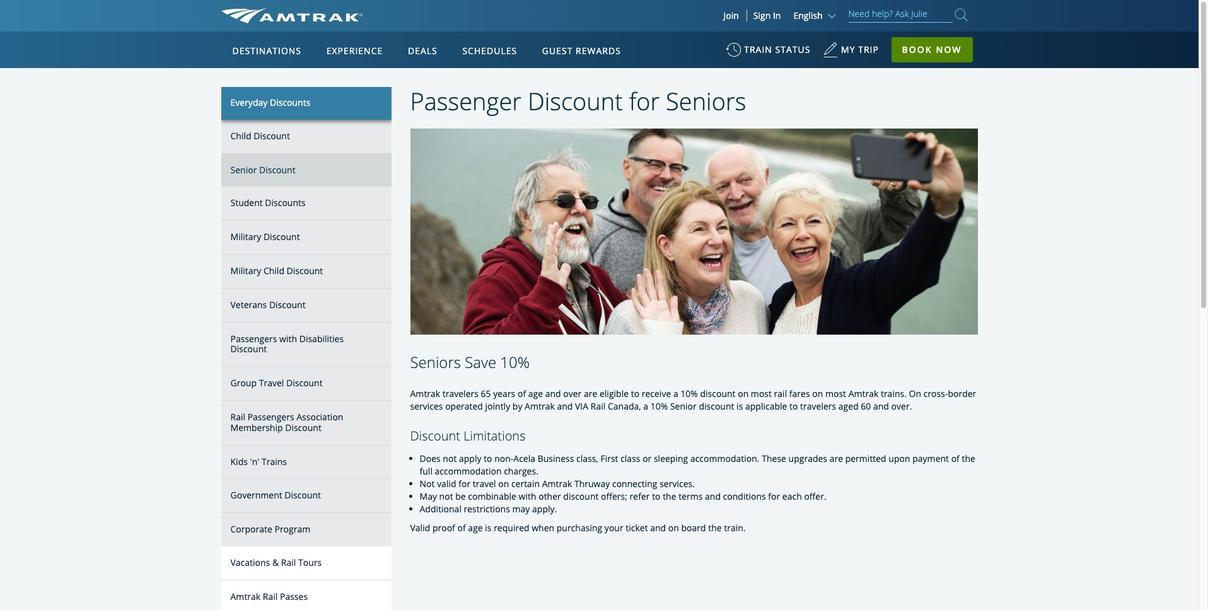 Task type: describe. For each thing, give the bounding box(es) containing it.
eligible
[[600, 388, 629, 400]]

rail passengers association membership discount
[[231, 411, 343, 434]]

english button
[[794, 9, 839, 21]]

application inside banner
[[268, 105, 571, 282]]

via
[[575, 400, 589, 412]]

years
[[493, 388, 516, 400]]

terms
[[679, 491, 703, 503]]

to down fares
[[790, 400, 798, 412]]

everyday
[[231, 97, 268, 109]]

child inside 'child discount' link
[[231, 130, 251, 142]]

military discount
[[231, 231, 300, 243]]

sign
[[754, 9, 771, 21]]

military for military discount
[[231, 231, 261, 243]]

does not apply to non-acela business class, first class or sleeping accommodation. these upgrades are permitted upon payment of the full accommodation charges. not valid for travel on certain amtrak thruway connecting services. may not be combinable with other discount offers; refer to the terms and conditions for each offer. additional restrictions may apply.
[[420, 453, 976, 515]]

and left over
[[546, 388, 561, 400]]

are inside does not apply to non-acela business class, first class or sleeping accommodation. these upgrades are permitted upon payment of the full accommodation charges. not valid for travel on certain amtrak thruway connecting services. may not be combinable with other discount offers; refer to the terms and conditions for each offer. additional restrictions may apply.
[[830, 453, 844, 465]]

disabilities
[[299, 333, 344, 345]]

military child discount link
[[221, 255, 391, 289]]

services
[[410, 400, 443, 412]]

rail left passes
[[263, 591, 278, 603]]

student discounts link
[[221, 187, 391, 221]]

payment
[[913, 453, 950, 465]]

discount up does
[[410, 428, 461, 445]]

connecting
[[613, 478, 658, 490]]

upon
[[889, 453, 911, 465]]

kids 'n' trains link
[[221, 446, 391, 480]]

my trip button
[[823, 38, 879, 69]]

amtrak up services
[[410, 388, 441, 400]]

tours
[[298, 557, 322, 569]]

is inside amtrak travelers 65 years of age and over are eligible to receive a 10% discount on most rail fares on most amtrak trains. on cross-border services operated jointly by amtrak and via rail canada, a 10% senior discount is applicable to travelers aged 60 and over.
[[737, 400, 743, 412]]

age inside amtrak travelers 65 years of age and over are eligible to receive a 10% discount on most rail fares on most amtrak trains. on cross-border services operated jointly by amtrak and via rail canada, a 10% senior discount is applicable to travelers aged 60 and over.
[[529, 388, 543, 400]]

amtrak inside amtrak rail passes link
[[231, 591, 261, 603]]

join button
[[716, 9, 748, 21]]

discount up military child discount
[[264, 231, 300, 243]]

0 horizontal spatial a
[[644, 400, 649, 412]]

jointly
[[486, 400, 511, 412]]

military child discount
[[231, 265, 323, 277]]

2 vertical spatial the
[[709, 522, 722, 534]]

discount down guest rewards 'popup button'
[[528, 85, 623, 117]]

1 vertical spatial age
[[468, 522, 483, 534]]

kids
[[231, 456, 248, 468]]

additional
[[420, 503, 462, 515]]

not
[[420, 478, 435, 490]]

0 vertical spatial travelers
[[443, 388, 479, 400]]

discounts for everyday discounts
[[270, 97, 311, 109]]

on right fares
[[813, 388, 824, 400]]

amtrak rail passes link
[[221, 581, 391, 611]]

on
[[910, 388, 922, 400]]

senior inside amtrak travelers 65 years of age and over are eligible to receive a 10% discount on most rail fares on most amtrak trains. on cross-border services operated jointly by amtrak and via rail canada, a 10% senior discount is applicable to travelers aged 60 and over.
[[671, 400, 697, 412]]

purchasing
[[557, 522, 603, 534]]

amtrak inside does not apply to non-acela business class, first class or sleeping accommodation. these upgrades are permitted upon payment of the full accommodation charges. not valid for travel on certain amtrak thruway connecting services. may not be combinable with other discount offers; refer to the terms and conditions for each offer. additional restrictions may apply.
[[542, 478, 572, 490]]

offer.
[[805, 491, 827, 503]]

1 vertical spatial discount
[[699, 400, 735, 412]]

valid proof of age is required when purchasing your ticket and on board the train.
[[410, 522, 746, 534]]

discount inside does not apply to non-acela business class, first class or sleeping accommodation. these upgrades are permitted upon payment of the full accommodation charges. not valid for travel on certain amtrak thruway connecting services. may not be combinable with other discount offers; refer to the terms and conditions for each offer. additional restrictions may apply.
[[564, 491, 599, 503]]

deals button
[[403, 33, 443, 69]]

senior inside secondary navigation
[[231, 164, 257, 176]]

be
[[456, 491, 466, 503]]

vacations
[[231, 557, 270, 569]]

discounts for student discounts
[[265, 197, 306, 209]]

my
[[842, 44, 856, 56]]

child discount
[[231, 130, 290, 142]]

0 horizontal spatial is
[[485, 522, 492, 534]]

group travel discount link
[[221, 367, 391, 401]]

vacations & rail tours
[[231, 557, 322, 569]]

amtrak up 60
[[849, 388, 879, 400]]

military discount link
[[221, 221, 391, 255]]

trains.
[[881, 388, 907, 400]]

offers;
[[601, 491, 628, 503]]

1 vertical spatial seniors
[[410, 352, 461, 373]]

veterans discount
[[231, 299, 306, 311]]

&
[[272, 557, 279, 569]]

business
[[538, 453, 574, 465]]

schedules link
[[458, 32, 522, 68]]

with inside does not apply to non-acela business class, first class or sleeping accommodation. these upgrades are permitted upon payment of the full accommodation charges. not valid for travel on certain amtrak thruway connecting services. may not be combinable with other discount offers; refer to the terms and conditions for each offer. additional restrictions may apply.
[[519, 491, 537, 503]]

board
[[682, 522, 706, 534]]

guest rewards button
[[537, 33, 626, 69]]

guest rewards
[[542, 45, 621, 57]]

by
[[513, 400, 523, 412]]

are inside amtrak travelers 65 years of age and over are eligible to receive a 10% discount on most rail fares on most amtrak trains. on cross-border services operated jointly by amtrak and via rail canada, a 10% senior discount is applicable to travelers aged 60 and over.
[[584, 388, 598, 400]]

kids 'n' trains
[[231, 456, 287, 468]]

military for military child discount
[[231, 265, 261, 277]]

1 vertical spatial not
[[440, 491, 453, 503]]

and inside does not apply to non-acela business class, first class or sleeping accommodation. these upgrades are permitted upon payment of the full accommodation charges. not valid for travel on certain amtrak thruway connecting services. may not be combinable with other discount offers; refer to the terms and conditions for each offer. additional restrictions may apply.
[[705, 491, 721, 503]]

train
[[745, 44, 773, 56]]

'n'
[[250, 456, 260, 468]]

corporate program link
[[221, 514, 391, 547]]

accommodation.
[[691, 453, 760, 465]]

destinations
[[232, 45, 302, 57]]

0 vertical spatial a
[[674, 388, 679, 400]]

deals
[[408, 45, 438, 57]]

book
[[903, 44, 933, 56]]

applicable
[[746, 400, 788, 412]]

corporate
[[231, 524, 272, 536]]

to left non-
[[484, 453, 492, 465]]

train status
[[745, 44, 811, 56]]

valid
[[437, 478, 457, 490]]

government
[[231, 490, 282, 502]]

canada,
[[608, 400, 641, 412]]

accommodation
[[435, 465, 502, 477]]

or
[[643, 453, 652, 465]]

discount up student discounts
[[259, 164, 296, 176]]

0 horizontal spatial 10%
[[501, 352, 530, 373]]

class,
[[577, 453, 599, 465]]

sign in button
[[754, 9, 781, 21]]

discount limitations
[[410, 428, 526, 445]]

your
[[605, 522, 624, 534]]

travel
[[259, 377, 284, 389]]

amtrak right by
[[525, 400, 555, 412]]

everyday discounts link
[[221, 86, 391, 120]]

discount right the travel
[[286, 377, 323, 389]]

thruway
[[575, 478, 610, 490]]

valid
[[410, 522, 430, 534]]

0 vertical spatial the
[[962, 453, 976, 465]]

rail inside 'rail passengers association membership discount'
[[231, 411, 245, 423]]



Task type: vqa. For each thing, say whether or not it's contained in the screenshot.
main content
no



Task type: locate. For each thing, give the bounding box(es) containing it.
age down restrictions
[[468, 522, 483, 534]]

discounts up 'child discount' link
[[270, 97, 311, 109]]

rail passengers association membership discount link
[[221, 401, 391, 446]]

senior discount
[[231, 164, 296, 176]]

0 vertical spatial 10%
[[501, 352, 530, 373]]

to
[[631, 388, 640, 400], [790, 400, 798, 412], [484, 453, 492, 465], [652, 491, 661, 503]]

child down everyday
[[231, 130, 251, 142]]

and right ticket
[[651, 522, 666, 534]]

most up aged at the bottom of page
[[826, 388, 847, 400]]

Please enter your search item search field
[[849, 6, 953, 23]]

on inside does not apply to non-acela business class, first class or sleeping accommodation. these upgrades are permitted upon payment of the full accommodation charges. not valid for travel on certain amtrak thruway connecting services. may not be combinable with other discount offers; refer to the terms and conditions for each offer. additional restrictions may apply.
[[499, 478, 509, 490]]

banner
[[0, 0, 1199, 291]]

sign in
[[754, 9, 781, 21]]

most up applicable on the bottom of page
[[751, 388, 772, 400]]

student
[[231, 197, 263, 209]]

0 horizontal spatial for
[[459, 478, 471, 490]]

full
[[420, 465, 433, 477]]

group
[[231, 377, 257, 389]]

experience
[[327, 45, 383, 57]]

1 horizontal spatial of
[[518, 388, 526, 400]]

child discount link
[[221, 120, 391, 154]]

1 vertical spatial for
[[459, 478, 471, 490]]

for
[[630, 85, 660, 117], [459, 478, 471, 490], [769, 491, 781, 503]]

65
[[481, 388, 491, 400]]

1 horizontal spatial are
[[830, 453, 844, 465]]

passenger
[[410, 85, 522, 117]]

0 horizontal spatial the
[[663, 491, 677, 503]]

on left board on the bottom
[[669, 522, 679, 534]]

are right upgrades
[[830, 453, 844, 465]]

discount down thruway
[[564, 491, 599, 503]]

1 vertical spatial passengers
[[248, 411, 294, 423]]

not down valid
[[440, 491, 453, 503]]

the right payment
[[962, 453, 976, 465]]

banner containing join
[[0, 0, 1199, 291]]

0 vertical spatial age
[[529, 388, 543, 400]]

of
[[518, 388, 526, 400], [952, 453, 960, 465], [458, 522, 466, 534]]

membership
[[231, 422, 283, 434]]

association
[[297, 411, 343, 423]]

limitations
[[464, 428, 526, 445]]

1 vertical spatial 10%
[[681, 388, 698, 400]]

discount left applicable on the bottom of page
[[699, 400, 735, 412]]

amtrak up other
[[542, 478, 572, 490]]

upgrades
[[789, 453, 828, 465]]

is left applicable on the bottom of page
[[737, 400, 743, 412]]

1 horizontal spatial for
[[630, 85, 660, 117]]

2 military from the top
[[231, 265, 261, 277]]

does
[[420, 453, 441, 465]]

10% down receive
[[651, 400, 668, 412]]

amtrak down vacations on the left
[[231, 591, 261, 603]]

with left disabilities
[[280, 333, 297, 345]]

train status link
[[726, 38, 811, 69]]

discount inside passengers with disabilities discount
[[231, 343, 267, 355]]

not
[[443, 453, 457, 465], [440, 491, 453, 503]]

2 vertical spatial 10%
[[651, 400, 668, 412]]

certain
[[512, 478, 540, 490]]

search icon image
[[956, 6, 968, 23]]

1 vertical spatial military
[[231, 265, 261, 277]]

10% right receive
[[681, 388, 698, 400]]

1 horizontal spatial is
[[737, 400, 743, 412]]

rail right via at the bottom of the page
[[591, 400, 606, 412]]

1 military from the top
[[231, 231, 261, 243]]

1 vertical spatial child
[[264, 265, 285, 277]]

2 horizontal spatial 10%
[[681, 388, 698, 400]]

1 vertical spatial with
[[519, 491, 537, 503]]

rewards
[[576, 45, 621, 57]]

discount down military discount link
[[287, 265, 323, 277]]

amtrak image
[[221, 8, 363, 23]]

and
[[546, 388, 561, 400], [557, 400, 573, 412], [874, 400, 890, 412], [705, 491, 721, 503], [651, 522, 666, 534]]

discount up group
[[231, 343, 267, 355]]

book now
[[903, 44, 962, 56]]

discount right receive
[[701, 388, 736, 400]]

military inside 'link'
[[231, 265, 261, 277]]

0 horizontal spatial most
[[751, 388, 772, 400]]

to up canada,
[[631, 388, 640, 400]]

not right does
[[443, 453, 457, 465]]

1 horizontal spatial a
[[674, 388, 679, 400]]

veterans
[[231, 299, 267, 311]]

1 horizontal spatial most
[[826, 388, 847, 400]]

1 horizontal spatial senior
[[671, 400, 697, 412]]

0 vertical spatial discounts
[[270, 97, 311, 109]]

when
[[532, 522, 555, 534]]

travelers down fares
[[801, 400, 837, 412]]

is
[[737, 400, 743, 412], [485, 522, 492, 534]]

0 vertical spatial seniors
[[666, 85, 747, 117]]

seniors save 10%
[[410, 352, 530, 373]]

2 vertical spatial for
[[769, 491, 781, 503]]

0 vertical spatial passengers
[[231, 333, 277, 345]]

of inside amtrak travelers 65 years of age and over are eligible to receive a 10% discount on most rail fares on most amtrak trains. on cross-border services operated jointly by amtrak and via rail canada, a 10% senior discount is applicable to travelers aged 60 and over.
[[518, 388, 526, 400]]

vacations & rail tours link
[[221, 547, 391, 581]]

passengers with disabilities discount link
[[221, 323, 391, 367]]

and right 60
[[874, 400, 890, 412]]

age right years at the left
[[529, 388, 543, 400]]

charges.
[[504, 465, 539, 477]]

apply
[[459, 453, 482, 465]]

2 most from the left
[[826, 388, 847, 400]]

group travel discount
[[231, 377, 323, 389]]

0 vertical spatial of
[[518, 388, 526, 400]]

0 horizontal spatial with
[[280, 333, 297, 345]]

travelers up operated
[[443, 388, 479, 400]]

secondary navigation
[[221, 86, 410, 611]]

0 vertical spatial military
[[231, 231, 261, 243]]

passengers down the travel
[[248, 411, 294, 423]]

of right proof
[[458, 522, 466, 534]]

join
[[724, 9, 739, 21]]

on up applicable on the bottom of page
[[738, 388, 749, 400]]

10% up years at the left
[[501, 352, 530, 373]]

amtrak travelers 65 years of age and over are eligible to receive a 10% discount on most rail fares on most amtrak trains. on cross-border services operated jointly by amtrak and via rail canada, a 10% senior discount is applicable to travelers aged 60 and over.
[[410, 388, 977, 412]]

2 horizontal spatial of
[[952, 453, 960, 465]]

with inside passengers with disabilities discount
[[280, 333, 297, 345]]

1 horizontal spatial the
[[709, 522, 722, 534]]

child up veterans discount
[[264, 265, 285, 277]]

guest
[[542, 45, 573, 57]]

destinations button
[[227, 33, 307, 69]]

0 horizontal spatial child
[[231, 130, 251, 142]]

operated
[[446, 400, 483, 412]]

1 vertical spatial of
[[952, 453, 960, 465]]

1 horizontal spatial with
[[519, 491, 537, 503]]

to right refer
[[652, 491, 661, 503]]

0 vertical spatial are
[[584, 388, 598, 400]]

with down certain on the left bottom
[[519, 491, 537, 503]]

passengers down veterans
[[231, 333, 277, 345]]

each
[[783, 491, 802, 503]]

application
[[268, 105, 571, 282]]

1 horizontal spatial child
[[264, 265, 285, 277]]

discount down military child discount
[[269, 299, 306, 311]]

0 vertical spatial discount
[[701, 388, 736, 400]]

discount down everyday discounts
[[254, 130, 290, 142]]

of right payment
[[952, 453, 960, 465]]

0 vertical spatial not
[[443, 453, 457, 465]]

rail down group
[[231, 411, 245, 423]]

1 vertical spatial senior
[[671, 400, 697, 412]]

2 horizontal spatial the
[[962, 453, 976, 465]]

and right 'terms'
[[705, 491, 721, 503]]

passes
[[280, 591, 308, 603]]

1 vertical spatial a
[[644, 400, 649, 412]]

60
[[861, 400, 872, 412]]

veterans discount link
[[221, 289, 391, 323]]

0 vertical spatial for
[[630, 85, 660, 117]]

in
[[773, 9, 781, 21]]

1 vertical spatial discounts
[[265, 197, 306, 209]]

status
[[776, 44, 811, 56]]

trains
[[262, 456, 287, 468]]

1 vertical spatial are
[[830, 453, 844, 465]]

discount inside 'link'
[[287, 265, 323, 277]]

1 horizontal spatial age
[[529, 388, 543, 400]]

passengers inside 'rail passengers association membership discount'
[[248, 411, 294, 423]]

services.
[[660, 478, 695, 490]]

amtrak
[[410, 388, 441, 400], [849, 388, 879, 400], [525, 400, 555, 412], [542, 478, 572, 490], [231, 591, 261, 603]]

10%
[[501, 352, 530, 373], [681, 388, 698, 400], [651, 400, 668, 412]]

conditions
[[723, 491, 766, 503]]

now
[[937, 44, 962, 56]]

english
[[794, 9, 823, 21]]

1 most from the left
[[751, 388, 772, 400]]

discount inside 'rail passengers association membership discount'
[[285, 422, 322, 434]]

1 vertical spatial travelers
[[801, 400, 837, 412]]

1 horizontal spatial seniors
[[666, 85, 747, 117]]

program
[[275, 524, 311, 536]]

the down services.
[[663, 491, 677, 503]]

military down student
[[231, 231, 261, 243]]

0 vertical spatial senior
[[231, 164, 257, 176]]

2 vertical spatial of
[[458, 522, 466, 534]]

regions map image
[[268, 105, 571, 282]]

of inside does not apply to non-acela business class, first class or sleeping accommodation. these upgrades are permitted upon payment of the full accommodation charges. not valid for travel on certain amtrak thruway connecting services. may not be combinable with other discount offers; refer to the terms and conditions for each offer. additional restrictions may apply.
[[952, 453, 960, 465]]

senior up student
[[231, 164, 257, 176]]

with
[[280, 333, 297, 345], [519, 491, 537, 503]]

may
[[420, 491, 437, 503]]

proof
[[433, 522, 455, 534]]

rail inside amtrak travelers 65 years of age and over are eligible to receive a 10% discount on most rail fares on most amtrak trains. on cross-border services operated jointly by amtrak and via rail canada, a 10% senior discount is applicable to travelers aged 60 and over.
[[591, 400, 606, 412]]

passenger discount for seniors
[[410, 85, 747, 117]]

senior down receive
[[671, 400, 697, 412]]

2 horizontal spatial for
[[769, 491, 781, 503]]

a right receive
[[674, 388, 679, 400]]

receive
[[642, 388, 671, 400]]

on up combinable
[[499, 478, 509, 490]]

1 vertical spatial is
[[485, 522, 492, 534]]

0 vertical spatial is
[[737, 400, 743, 412]]

0 horizontal spatial travelers
[[443, 388, 479, 400]]

rail right &
[[281, 557, 296, 569]]

my trip
[[842, 44, 879, 56]]

of up by
[[518, 388, 526, 400]]

a down receive
[[644, 400, 649, 412]]

child inside military child discount 'link'
[[264, 265, 285, 277]]

over.
[[892, 400, 913, 412]]

schedules
[[463, 45, 517, 57]]

are up via at the bottom of the page
[[584, 388, 598, 400]]

these
[[762, 453, 787, 465]]

corporate program
[[231, 524, 311, 536]]

1 vertical spatial the
[[663, 491, 677, 503]]

0 horizontal spatial are
[[584, 388, 598, 400]]

1 horizontal spatial travelers
[[801, 400, 837, 412]]

the left train.
[[709, 522, 722, 534]]

and down over
[[557, 400, 573, 412]]

1 horizontal spatial 10%
[[651, 400, 668, 412]]

0 horizontal spatial of
[[458, 522, 466, 534]]

travel
[[473, 478, 496, 490]]

0 horizontal spatial age
[[468, 522, 483, 534]]

train.
[[724, 522, 746, 534]]

is down restrictions
[[485, 522, 492, 534]]

0 horizontal spatial seniors
[[410, 352, 461, 373]]

government discount link
[[221, 480, 391, 514]]

passengers with disabilities discount
[[231, 333, 344, 355]]

discount up kids 'n' trains link
[[285, 422, 322, 434]]

book now button
[[892, 37, 973, 62]]

are
[[584, 388, 598, 400], [830, 453, 844, 465]]

0 vertical spatial child
[[231, 130, 251, 142]]

discounts right student
[[265, 197, 306, 209]]

0 horizontal spatial senior
[[231, 164, 257, 176]]

student discounts
[[231, 197, 306, 209]]

2 vertical spatial discount
[[564, 491, 599, 503]]

aged
[[839, 400, 859, 412]]

discount down kids 'n' trains link
[[285, 490, 321, 502]]

passengers
[[231, 333, 277, 345], [248, 411, 294, 423]]

military up veterans
[[231, 265, 261, 277]]

amtrak rail passes
[[231, 591, 308, 603]]

0 vertical spatial with
[[280, 333, 297, 345]]

passengers inside passengers with disabilities discount
[[231, 333, 277, 345]]



